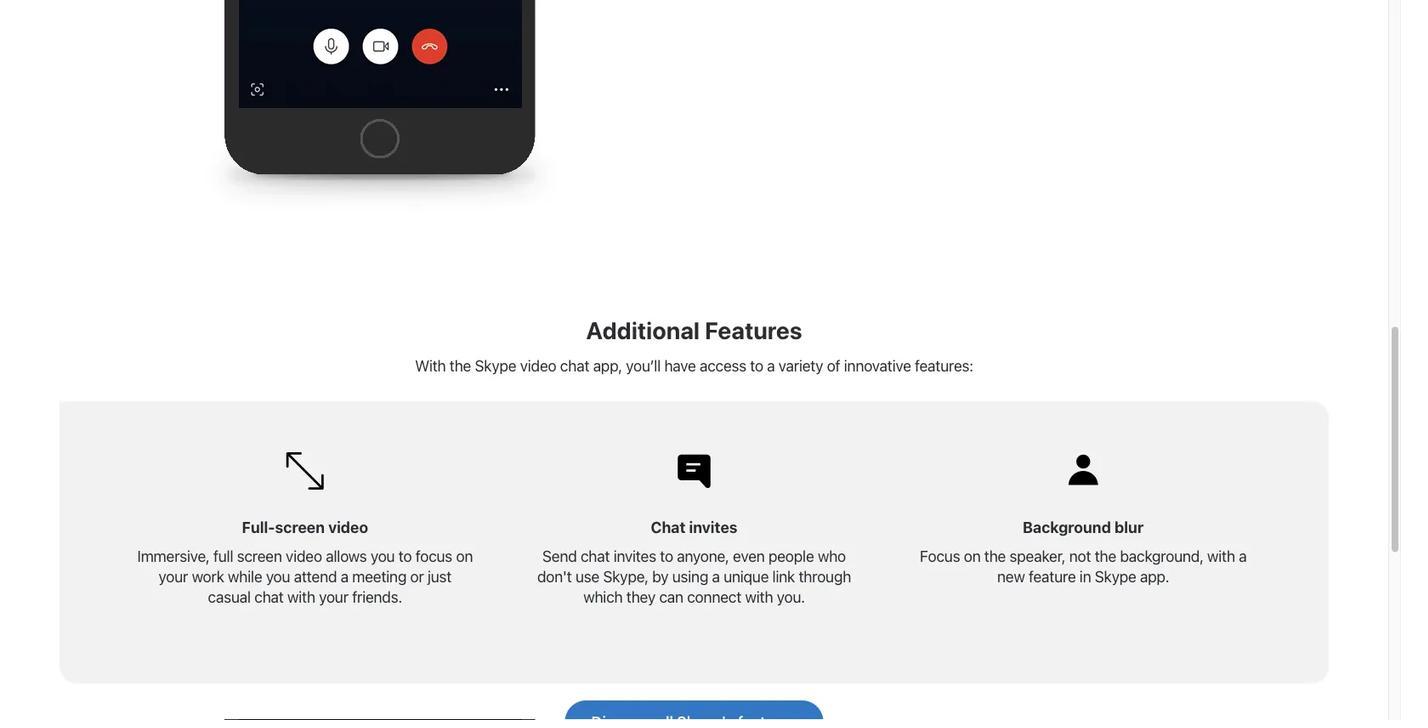 Task type: vqa. For each thing, say whether or not it's contained in the screenshot.
the right That
no



Task type: locate. For each thing, give the bounding box(es) containing it.
people
[[769, 547, 814, 565]]

invites up skype, at the bottom of page
[[614, 547, 656, 565]]

with down the attend
[[287, 588, 315, 606]]

2 vertical spatial chat
[[255, 588, 284, 606]]

you'll
[[626, 356, 661, 375]]

your
[[159, 567, 188, 586], [319, 588, 349, 606]]

to
[[750, 356, 764, 375], [399, 547, 412, 565], [660, 547, 674, 565]]

chat left app, at the left
[[560, 356, 590, 375]]

2 horizontal spatial with
[[1208, 547, 1236, 565]]

features:
[[915, 356, 974, 375]]

1 horizontal spatial video
[[328, 518, 368, 536]]

to inside send chat invites to anyone, even people who don't use skype, by using a unique link through which they can connect with you.
[[660, 547, 674, 565]]

send chat invites to anyone, even people who don't use skype, by using a unique link through which they can connect with you.
[[537, 547, 851, 606]]

background
[[1023, 518, 1112, 536]]

with down unique
[[746, 588, 773, 606]]

your down the attend
[[319, 588, 349, 606]]

screen up immersive, full screen video allows you to focus on your work while you attend a meeting or just casual chat with your friends.
[[275, 518, 325, 536]]

the
[[450, 356, 471, 375], [985, 547, 1006, 565], [1095, 547, 1117, 565]]

0 vertical spatial invites
[[689, 518, 738, 536]]

you
[[371, 547, 395, 565], [266, 567, 290, 586]]

focus
[[416, 547, 453, 565]]

screen up while
[[237, 547, 282, 565]]

to right access
[[750, 356, 764, 375]]

0 horizontal spatial video
[[286, 547, 322, 565]]

additional
[[586, 316, 700, 344]]

1 vertical spatial screen
[[237, 547, 282, 565]]

blur
[[1115, 518, 1144, 536]]

0 horizontal spatial your
[[159, 567, 188, 586]]

invites
[[689, 518, 738, 536], [614, 547, 656, 565]]

the right the with
[[450, 356, 471, 375]]

meeting
[[352, 567, 407, 586]]

1 on from the left
[[456, 547, 473, 565]]

through
[[799, 567, 851, 586]]

skype right in
[[1095, 567, 1137, 586]]

1 vertical spatial you
[[266, 567, 290, 586]]

1 vertical spatial your
[[319, 588, 349, 606]]

send
[[543, 547, 577, 565]]

0 vertical spatial skype
[[475, 356, 517, 375]]

0 vertical spatial screen
[[275, 518, 325, 536]]

0 vertical spatial you
[[371, 547, 395, 565]]

a up connect
[[712, 567, 720, 586]]

immersive, full screen video allows you to focus on your work while you attend a meeting or just casual chat with your friends.
[[137, 547, 473, 606]]

app,
[[593, 356, 622, 375]]

allows
[[326, 547, 367, 565]]

on inside focus on the speaker, not the background, with a new feature in skype app.
[[964, 547, 981, 565]]

video inside immersive, full screen video allows you to focus on your work while you attend a meeting or just casual chat with your friends.
[[286, 547, 322, 565]]

work
[[192, 567, 224, 586]]

screen
[[275, 518, 325, 536], [237, 547, 282, 565]]

with inside send chat invites to anyone, even people who don't use skype, by using a unique link through which they can connect with you.
[[746, 588, 773, 606]]

a inside send chat invites to anyone, even people who don't use skype, by using a unique link through which they can connect with you.
[[712, 567, 720, 586]]

video up the attend
[[286, 547, 322, 565]]

group calling on mobile device image
[[186, 0, 576, 213]]

0 vertical spatial chat
[[560, 356, 590, 375]]

new
[[998, 567, 1026, 586]]

with
[[1208, 547, 1236, 565], [287, 588, 315, 606], [746, 588, 773, 606]]

skype inside focus on the speaker, not the background, with a new feature in skype app.
[[1095, 567, 1137, 586]]

you up 'meeting'
[[371, 547, 395, 565]]

1 vertical spatial skype
[[1095, 567, 1137, 586]]

0 horizontal spatial with
[[287, 588, 315, 606]]

on
[[456, 547, 473, 565], [964, 547, 981, 565]]

skype right the with
[[475, 356, 517, 375]]

chat down while
[[255, 588, 284, 606]]

access
[[700, 356, 747, 375]]

to inside immersive, full screen video allows you to focus on your work while you attend a meeting or just casual chat with your friends.
[[399, 547, 412, 565]]

video left app, at the left
[[520, 356, 557, 375]]

with
[[415, 356, 446, 375]]

1 vertical spatial chat
[[581, 547, 610, 565]]

you right while
[[266, 567, 290, 586]]

friends.
[[352, 588, 402, 606]]

to up by on the bottom left
[[660, 547, 674, 565]]

skype
[[475, 356, 517, 375], [1095, 567, 1137, 586]]

0 horizontal spatial on
[[456, 547, 473, 565]]

1 vertical spatial invites
[[614, 547, 656, 565]]

by
[[653, 567, 669, 586]]

in
[[1080, 567, 1092, 586]]

your down immersive,
[[159, 567, 188, 586]]

1 horizontal spatial skype
[[1095, 567, 1137, 586]]

a
[[767, 356, 775, 375], [1239, 547, 1247, 565], [341, 567, 349, 586], [712, 567, 720, 586]]

0 horizontal spatial skype
[[475, 356, 517, 375]]

additional features
[[586, 316, 803, 344]]

invites up anyone,
[[689, 518, 738, 536]]

1 horizontal spatial with
[[746, 588, 773, 606]]

a down allows on the bottom of page
[[341, 567, 349, 586]]

attend
[[294, 567, 337, 586]]

2 vertical spatial video
[[286, 547, 322, 565]]

chat up use
[[581, 547, 610, 565]]

1 horizontal spatial to
[[660, 547, 674, 565]]

1 horizontal spatial the
[[985, 547, 1006, 565]]

0 vertical spatial video
[[520, 356, 557, 375]]

0 horizontal spatial to
[[399, 547, 412, 565]]

chat
[[560, 356, 590, 375], [581, 547, 610, 565], [255, 588, 284, 606]]

2 on from the left
[[964, 547, 981, 565]]

unique
[[724, 567, 769, 586]]


[[1065, 452, 1102, 490]]

features
[[705, 316, 803, 344]]

a inside immersive, full screen video allows you to focus on your work while you attend a meeting or just casual chat with your friends.
[[341, 567, 349, 586]]


[[286, 452, 324, 490]]

variety
[[779, 356, 824, 375]]

feature
[[1029, 567, 1076, 586]]

2 horizontal spatial video
[[520, 356, 557, 375]]

with right background,
[[1208, 547, 1236, 565]]

video up allows on the bottom of page
[[328, 518, 368, 536]]

the right not
[[1095, 547, 1117, 565]]

1 vertical spatial video
[[328, 518, 368, 536]]

0 horizontal spatial you
[[266, 567, 290, 586]]

background blur
[[1023, 518, 1144, 536]]

to up or
[[399, 547, 412, 565]]

video
[[520, 356, 557, 375], [328, 518, 368, 536], [286, 547, 322, 565]]

the up new
[[985, 547, 1006, 565]]

0 horizontal spatial invites
[[614, 547, 656, 565]]

not
[[1070, 547, 1091, 565]]

or
[[410, 567, 424, 586]]

a right background,
[[1239, 547, 1247, 565]]

video for chat
[[520, 356, 557, 375]]

don't
[[537, 567, 572, 586]]

1 horizontal spatial invites
[[689, 518, 738, 536]]

1 horizontal spatial on
[[964, 547, 981, 565]]



Task type: describe. For each thing, give the bounding box(es) containing it.
2 horizontal spatial the
[[1095, 547, 1117, 565]]

invites inside send chat invites to anyone, even people who don't use skype, by using a unique link through which they can connect with you.
[[614, 547, 656, 565]]

with inside focus on the speaker, not the background, with a new feature in skype app.
[[1208, 547, 1236, 565]]

you.
[[777, 588, 805, 606]]

screen inside immersive, full screen video allows you to focus on your work while you attend a meeting or just casual chat with your friends.
[[237, 547, 282, 565]]

which
[[584, 588, 623, 606]]

even
[[733, 547, 765, 565]]

video for allows
[[286, 547, 322, 565]]

have
[[665, 356, 696, 375]]

a left variety
[[767, 356, 775, 375]]

they
[[627, 588, 656, 606]]

1 horizontal spatial you
[[371, 547, 395, 565]]

of
[[827, 356, 841, 375]]

full-screen video
[[242, 518, 368, 536]]

0 horizontal spatial the
[[450, 356, 471, 375]]

a inside focus on the speaker, not the background, with a new feature in skype app.
[[1239, 547, 1247, 565]]

chat inside immersive, full screen video allows you to focus on your work while you attend a meeting or just casual chat with your friends.
[[255, 588, 284, 606]]

chat
[[651, 518, 686, 536]]

full-
[[242, 518, 275, 536]]

with inside immersive, full screen video allows you to focus on your work while you attend a meeting or just casual chat with your friends.
[[287, 588, 315, 606]]

skype,
[[603, 567, 649, 586]]

while
[[228, 567, 262, 586]]

can
[[659, 588, 684, 606]]

just
[[428, 567, 452, 586]]

using
[[673, 567, 709, 586]]

background,
[[1120, 547, 1204, 565]]

casual
[[208, 588, 251, 606]]

full
[[213, 547, 233, 565]]

speaker,
[[1010, 547, 1066, 565]]

focus on the speaker, not the background, with a new feature in skype app.
[[920, 547, 1247, 586]]

2 horizontal spatial to
[[750, 356, 764, 375]]


[[676, 452, 713, 490]]

1 horizontal spatial your
[[319, 588, 349, 606]]

connect
[[687, 588, 742, 606]]

focus
[[920, 547, 961, 565]]

immersive,
[[137, 547, 210, 565]]

chat inside send chat invites to anyone, even people who don't use skype, by using a unique link through which they can connect with you.
[[581, 547, 610, 565]]

on inside immersive, full screen video allows you to focus on your work while you attend a meeting or just casual chat with your friends.
[[456, 547, 473, 565]]

link
[[773, 567, 795, 586]]

app.
[[1141, 567, 1170, 586]]

with the skype video chat app, you'll have access to a variety of innovative features:
[[415, 356, 974, 375]]

0 vertical spatial your
[[159, 567, 188, 586]]

chat invites
[[651, 518, 738, 536]]

who
[[818, 547, 846, 565]]

anyone,
[[677, 547, 729, 565]]

innovative
[[844, 356, 912, 375]]

use
[[576, 567, 600, 586]]



